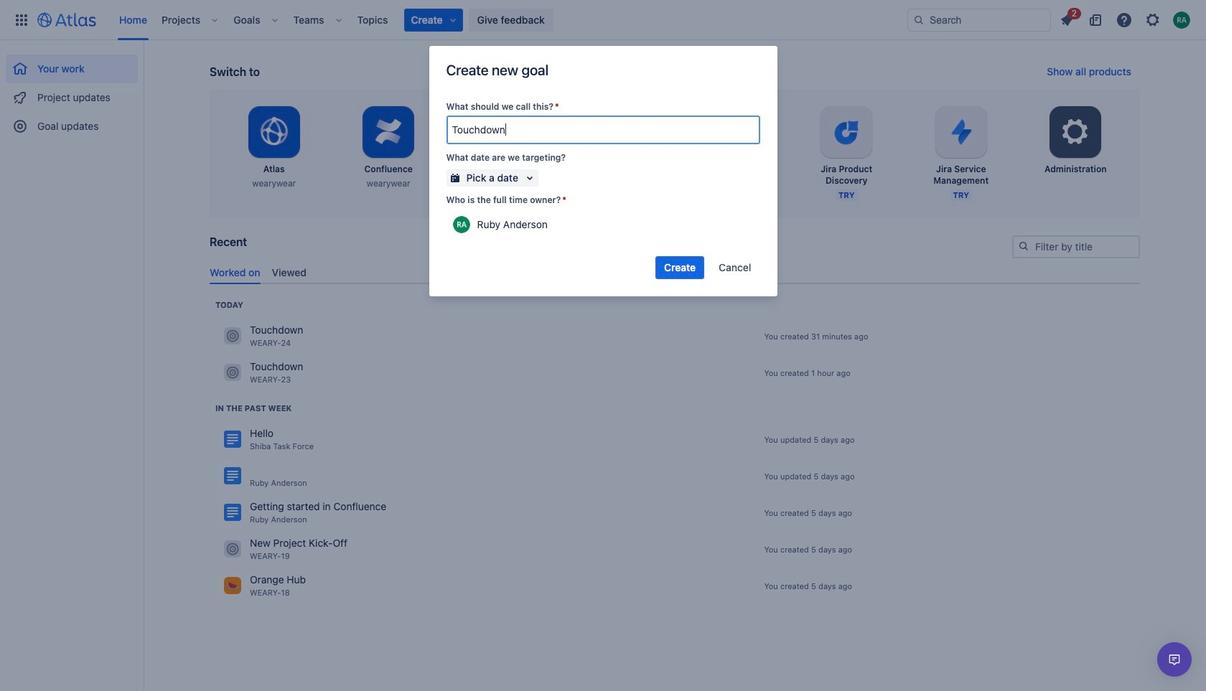 Task type: vqa. For each thing, say whether or not it's contained in the screenshot.
search topics Field
no



Task type: locate. For each thing, give the bounding box(es) containing it.
1 vertical spatial heading
[[216, 403, 292, 414]]

group
[[6, 40, 138, 145]]

0 vertical spatial townsquare image
[[224, 364, 241, 382]]

help image
[[1116, 11, 1134, 28]]

townsquare image
[[224, 328, 241, 345], [224, 578, 241, 595]]

2 heading from the top
[[216, 403, 292, 414]]

0 vertical spatial heading
[[216, 299, 243, 311]]

Search field
[[908, 8, 1052, 31]]

1 heading from the top
[[216, 299, 243, 311]]

1 confluence image from the top
[[224, 431, 241, 449]]

heading
[[216, 299, 243, 311], [216, 403, 292, 414]]

confluence image
[[224, 505, 241, 522]]

1 townsquare image from the top
[[224, 328, 241, 345]]

2 townsquare image from the top
[[224, 541, 241, 558]]

tab list
[[204, 261, 1147, 284]]

None field
[[448, 117, 759, 143]]

1 vertical spatial townsquare image
[[224, 578, 241, 595]]

0 vertical spatial townsquare image
[[224, 328, 241, 345]]

1 vertical spatial townsquare image
[[224, 541, 241, 558]]

banner
[[0, 0, 1207, 40]]

0 vertical spatial confluence image
[[224, 431, 241, 449]]

search image
[[1019, 241, 1030, 252]]

confluence image
[[224, 431, 241, 449], [224, 468, 241, 485]]

1 vertical spatial confluence image
[[224, 468, 241, 485]]

townsquare image
[[224, 364, 241, 382], [224, 541, 241, 558]]

None search field
[[908, 8, 1052, 31]]



Task type: describe. For each thing, give the bounding box(es) containing it.
2 townsquare image from the top
[[224, 578, 241, 595]]

top element
[[9, 0, 908, 40]]

Filter by title field
[[1014, 237, 1139, 257]]

1 townsquare image from the top
[[224, 364, 241, 382]]

settings image
[[1059, 115, 1094, 149]]

search image
[[914, 14, 925, 26]]

2 confluence image from the top
[[224, 468, 241, 485]]



